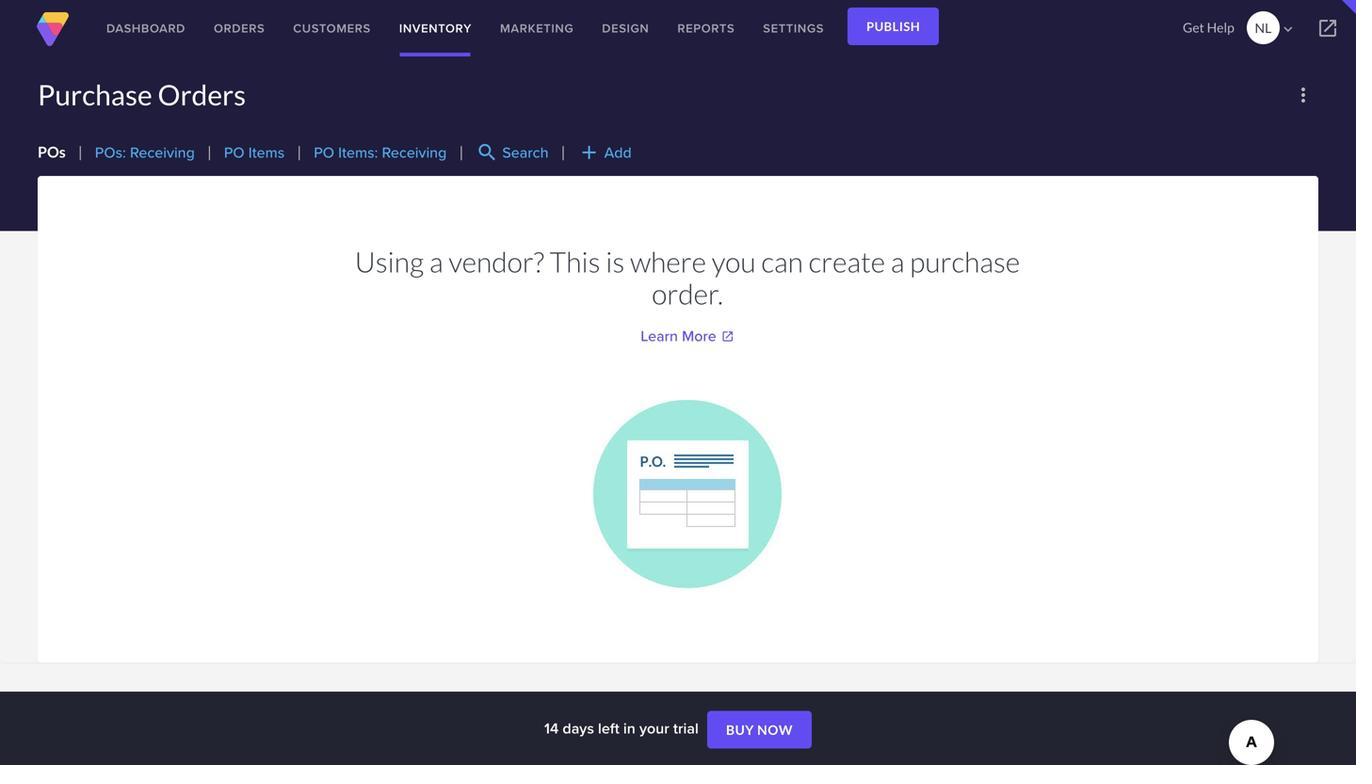Task type: vqa. For each thing, say whether or not it's contained in the screenshot.
|
yes



Task type: describe. For each thing, give the bounding box(es) containing it.
1 | from the left
[[78, 143, 83, 161]]

your
[[640, 718, 670, 740]]

po items link
[[224, 141, 285, 163]]

reports
[[678, 19, 735, 37]]

vendor?
[[449, 245, 544, 279]]

can
[[761, 245, 803, 279]]

1 vertical spatial orders
[[158, 78, 246, 112]]

more_vert
[[1292, 84, 1315, 106]]

publish
[[867, 19, 921, 34]]

dashboard link
[[92, 0, 200, 57]]

po items: receiving
[[314, 141, 447, 163]]

learn more link
[[641, 325, 735, 347]]

2 | from the left
[[207, 143, 212, 161]]

this
[[550, 245, 600, 279]]

nl 
[[1255, 20, 1297, 38]]

search search
[[476, 141, 549, 164]]

1 a from the left
[[430, 245, 443, 279]]

days
[[563, 718, 594, 740]]

trial
[[673, 718, 699, 740]]

search
[[476, 141, 499, 164]]

dashboard
[[106, 19, 186, 37]]

3 | from the left
[[297, 143, 302, 161]]

using
[[355, 245, 424, 279]]

pos
[[38, 143, 66, 161]]

oops! you don't have any purchase orders yet. image
[[593, 400, 782, 589]]

customers
[[293, 19, 371, 37]]

marketing
[[500, 19, 574, 37]]

5 | from the left
[[561, 143, 566, 161]]

14 days left in your trial
[[544, 718, 703, 740]]

pos link
[[38, 143, 66, 161]]

learn
[[641, 325, 678, 347]]

search
[[502, 141, 549, 163]]

more
[[682, 325, 717, 347]]

help
[[1207, 19, 1235, 35]]


[[1280, 21, 1297, 38]]

2 a from the left
[[891, 245, 905, 279]]



Task type: locate. For each thing, give the bounding box(es) containing it.
orders up po items
[[158, 78, 246, 112]]

buy
[[726, 723, 754, 739]]

0 vertical spatial orders
[[214, 19, 265, 37]]

using a vendor? this is where you can create a purchase order.
[[355, 245, 1020, 311]]

you
[[712, 245, 756, 279]]

po left items:
[[314, 141, 334, 163]]

pos: receiving link
[[95, 141, 195, 163]]

pos:
[[95, 141, 126, 163]]


[[1317, 17, 1339, 40]]

order.
[[652, 277, 723, 311]]

now
[[757, 723, 793, 739]]

where
[[630, 245, 706, 279]]

a right using
[[430, 245, 443, 279]]

publish button
[[848, 8, 939, 45]]

purchase orders
[[38, 78, 246, 112]]

4 | from the left
[[459, 143, 464, 161]]

|
[[78, 143, 83, 161], [207, 143, 212, 161], [297, 143, 302, 161], [459, 143, 464, 161], [561, 143, 566, 161]]

| right pos link
[[78, 143, 83, 161]]

1 receiving from the left
[[130, 141, 195, 163]]

| left add
[[561, 143, 566, 161]]

is
[[606, 245, 625, 279]]

po items
[[224, 141, 285, 163]]

left
[[598, 718, 620, 740]]

po for po items: receiving
[[314, 141, 334, 163]]

add
[[604, 141, 632, 163]]

| right items
[[297, 143, 302, 161]]

purchase
[[38, 78, 152, 112]]

inventory
[[399, 19, 472, 37]]

| left search
[[459, 143, 464, 161]]

settings
[[763, 19, 824, 37]]

1 horizontal spatial a
[[891, 245, 905, 279]]

1 horizontal spatial receiving
[[382, 141, 447, 163]]

2 receiving from the left
[[382, 141, 447, 163]]

design
[[602, 19, 649, 37]]

po left items
[[224, 141, 245, 163]]

0 horizontal spatial receiving
[[130, 141, 195, 163]]

more_vert button
[[1289, 80, 1319, 110]]

purchase
[[910, 245, 1020, 279]]

orders
[[214, 19, 265, 37], [158, 78, 246, 112]]

buy now link
[[707, 712, 812, 749]]

receiving right pos: on the top
[[130, 141, 195, 163]]

| left po items link
[[207, 143, 212, 161]]

a right "create"
[[891, 245, 905, 279]]

in
[[623, 718, 636, 740]]

pos: receiving
[[95, 141, 195, 163]]

items:
[[338, 141, 378, 163]]

po for po items
[[224, 141, 245, 163]]

learn more
[[641, 325, 717, 347]]

1 po from the left
[[224, 141, 245, 163]]

po items: receiving link
[[314, 141, 447, 163]]

items
[[248, 141, 285, 163]]

buy now
[[726, 723, 793, 739]]

create
[[809, 245, 886, 279]]

14
[[544, 718, 559, 740]]

nl
[[1255, 20, 1272, 36]]

a
[[430, 245, 443, 279], [891, 245, 905, 279]]

receiving
[[130, 141, 195, 163], [382, 141, 447, 163]]

 link
[[1300, 0, 1356, 57]]

receiving right items:
[[382, 141, 447, 163]]

po
[[224, 141, 245, 163], [314, 141, 334, 163]]

add add
[[578, 141, 632, 164]]

get help
[[1183, 19, 1235, 35]]

add
[[578, 141, 601, 164]]

orders left customers
[[214, 19, 265, 37]]

get
[[1183, 19, 1205, 35]]

1 horizontal spatial po
[[314, 141, 334, 163]]

0 horizontal spatial a
[[430, 245, 443, 279]]

0 horizontal spatial po
[[224, 141, 245, 163]]

2 po from the left
[[314, 141, 334, 163]]



